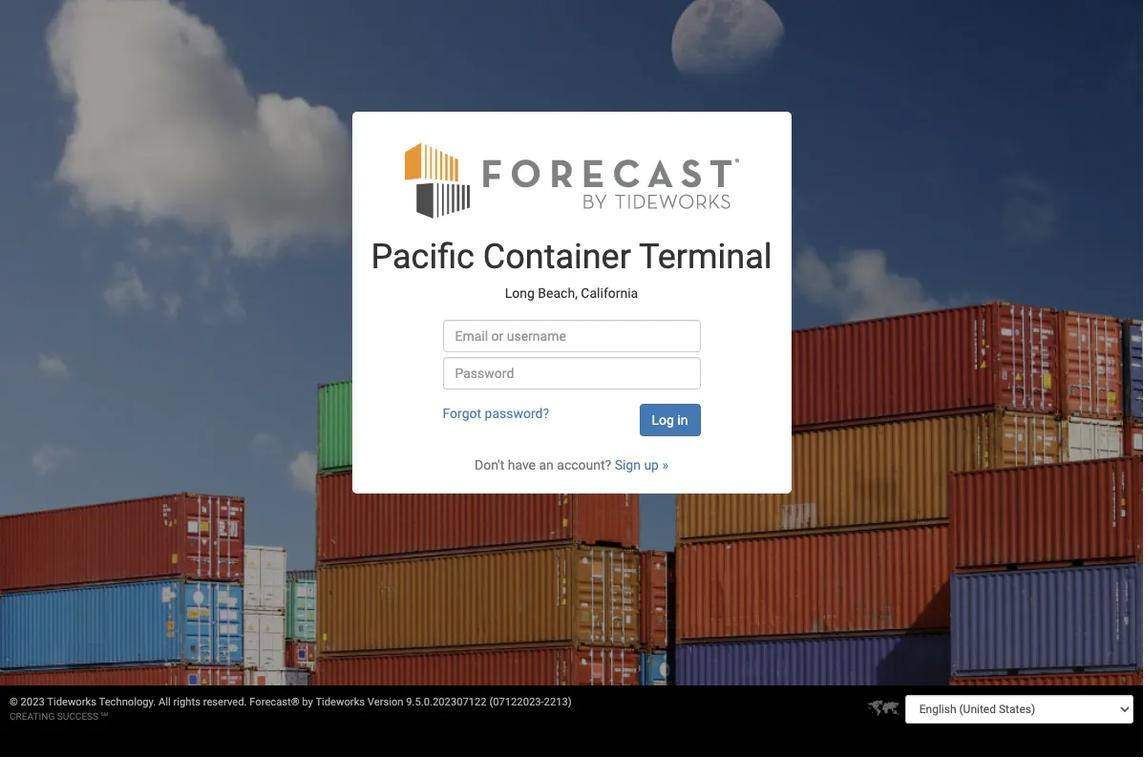 Task type: locate. For each thing, give the bounding box(es) containing it.
»
[[662, 458, 669, 473]]

don't
[[475, 458, 505, 473]]

©
[[10, 696, 18, 709]]

1 horizontal spatial tideworks
[[316, 696, 365, 709]]

sign
[[615, 458, 641, 473]]

1 tideworks from the left
[[47, 696, 96, 709]]

terminal
[[639, 237, 772, 277]]

℠
[[101, 712, 108, 722]]

2213)
[[544, 696, 572, 709]]

sign up » link
[[615, 458, 669, 473]]

0 horizontal spatial tideworks
[[47, 696, 96, 709]]

forecast®
[[250, 696, 299, 709]]

an
[[539, 458, 554, 473]]

forgot
[[443, 406, 481, 421]]

technology.
[[99, 696, 156, 709]]

forecast® by tideworks image
[[404, 141, 739, 220]]

tideworks up success in the bottom of the page
[[47, 696, 96, 709]]

in
[[678, 413, 688, 428]]

2023
[[21, 696, 45, 709]]

have
[[508, 458, 536, 473]]

beach,
[[538, 285, 578, 301]]

tideworks
[[47, 696, 96, 709], [316, 696, 365, 709]]

success
[[57, 712, 98, 722]]

pacific
[[371, 237, 475, 277]]

tideworks right by
[[316, 696, 365, 709]]

(07122023-
[[489, 696, 544, 709]]

forgot password? link
[[443, 406, 549, 421]]

up
[[644, 458, 659, 473]]



Task type: describe. For each thing, give the bounding box(es) containing it.
account?
[[557, 458, 611, 473]]

rights
[[173, 696, 201, 709]]

Password password field
[[443, 357, 701, 390]]

all
[[159, 696, 171, 709]]

long
[[505, 285, 535, 301]]

don't have an account? sign up »
[[475, 458, 669, 473]]

forgot password? log in
[[443, 406, 688, 428]]

reserved.
[[203, 696, 247, 709]]

container
[[483, 237, 631, 277]]

by
[[302, 696, 313, 709]]

2 tideworks from the left
[[316, 696, 365, 709]]

log in button
[[639, 404, 701, 437]]

Email or username text field
[[443, 320, 701, 353]]

log
[[652, 413, 674, 428]]

9.5.0.202307122
[[406, 696, 487, 709]]

password?
[[485, 406, 549, 421]]

pacific container terminal long beach, california
[[371, 237, 772, 301]]

california
[[581, 285, 638, 301]]

© 2023 tideworks technology. all rights reserved. forecast® by tideworks version 9.5.0.202307122 (07122023-2213) creating success ℠
[[10, 696, 572, 722]]

creating
[[10, 712, 55, 722]]

version
[[368, 696, 404, 709]]



